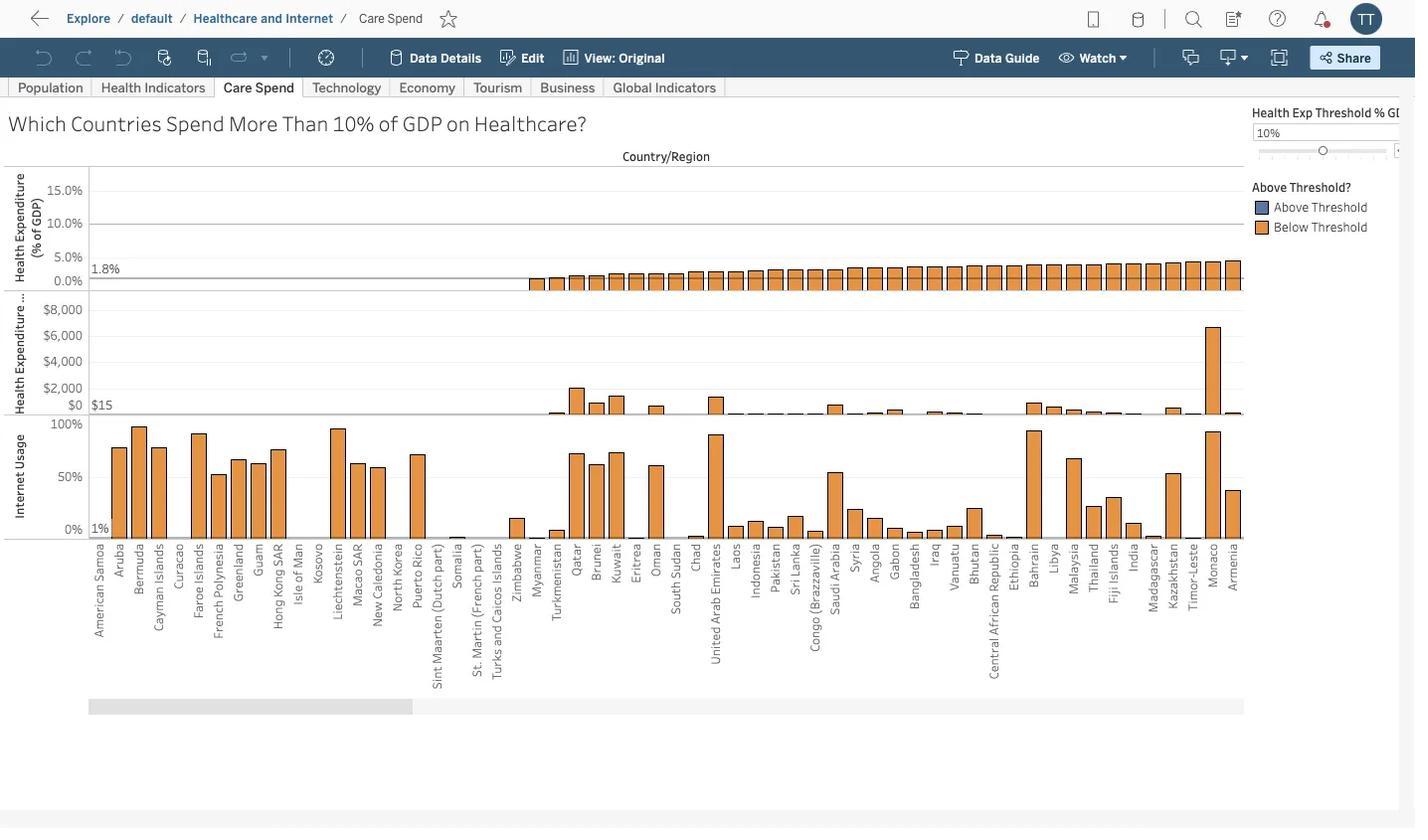 Task type: describe. For each thing, give the bounding box(es) containing it.
default
[[131, 11, 173, 26]]

skip to content link
[[48, 11, 203, 38]]

spend
[[388, 11, 423, 26]]

default link
[[130, 10, 174, 27]]

1 / from the left
[[118, 11, 124, 26]]

healthcare and internet link
[[193, 10, 335, 27]]

care spend
[[359, 11, 423, 26]]

care
[[359, 11, 385, 26]]

care spend element
[[353, 11, 429, 26]]

3 / from the left
[[341, 11, 347, 26]]

explore
[[67, 11, 111, 26]]

healthcare
[[194, 11, 258, 26]]

2 / from the left
[[180, 11, 187, 26]]



Task type: locate. For each thing, give the bounding box(es) containing it.
0 horizontal spatial /
[[118, 11, 124, 26]]

2 horizontal spatial /
[[341, 11, 347, 26]]

internet
[[286, 11, 334, 26]]

skip to content
[[52, 15, 171, 34]]

explore link
[[66, 10, 112, 27]]

/
[[118, 11, 124, 26], [180, 11, 187, 26], [341, 11, 347, 26]]

/ right 'to'
[[118, 11, 124, 26]]

skip
[[52, 15, 85, 34]]

to
[[89, 15, 105, 34]]

and
[[261, 11, 283, 26]]

1 horizontal spatial /
[[180, 11, 187, 26]]

/ left care
[[341, 11, 347, 26]]

/ right default link
[[180, 11, 187, 26]]

explore / default / healthcare and internet /
[[67, 11, 347, 26]]

content
[[109, 15, 171, 34]]



Task type: vqa. For each thing, say whether or not it's contained in the screenshot.
Internet
yes



